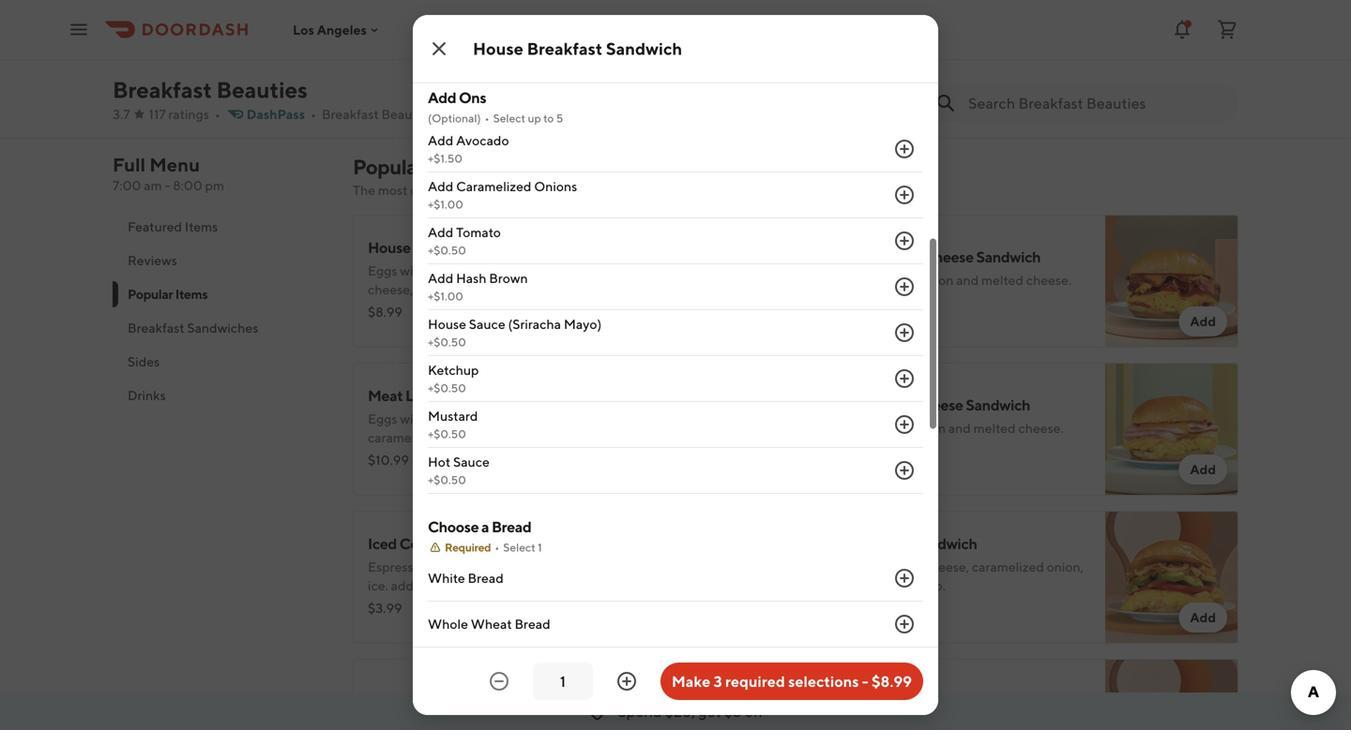 Task type: vqa. For each thing, say whether or not it's contained in the screenshot.


Task type: describe. For each thing, give the bounding box(es) containing it.
items for popular items the most commonly ordered items and dishes from this store
[[428, 155, 479, 179]]

4 increase quantity by 1 image from the top
[[893, 368, 916, 390]]

add avocado +$1.50
[[428, 133, 509, 165]]

4/7/22
[[443, 45, 478, 58]]

117
[[149, 106, 166, 122]]

sauce.
[[480, 282, 517, 297]]

- for menu
[[165, 178, 170, 193]]

ham, egg and cheese sandwich eggs with savory ham and melted cheese. $7.99
[[818, 396, 1064, 459]]

breakfast inside button
[[128, 320, 184, 336]]

cheese. for ham, egg and cheese sandwich
[[1018, 421, 1064, 436]]

meat lovers breakfast burger eggs with beef burger, crispy bacon, caramelized onions, melted cheese, and hash brown.
[[368, 387, 634, 464]]

onions
[[534, 179, 577, 194]]

selections
[[788, 673, 859, 691]]

sauce for (sriracha
[[469, 317, 505, 332]]

and inside breakfast burger fried egg with beef burger, caramelized onions and melted cheese.
[[860, 727, 883, 731]]

$7.99 for cali
[[818, 601, 851, 616]]

$7.99 for bacon,
[[818, 295, 851, 311]]

off
[[744, 703, 763, 721]]

cheese. inside breakfast burger fried egg with beef burger, caramelized onions and melted cheese.
[[930, 727, 976, 731]]

add
[[391, 578, 414, 594]]

bacon, inside house breakfast sandwich eggs with crispy bacon, hash brown, melted cheese, and house sauce. $8.99
[[466, 263, 506, 279]]

drinks button
[[113, 379, 330, 413]]

half,
[[571, 560, 597, 575]]

wheat
[[471, 617, 512, 632]]

ketchup
[[428, 363, 479, 378]]

breakfast right dashpass •
[[322, 106, 379, 122]]

cheese, inside meat lovers breakfast burger eggs with beef burger, crispy bacon, caramelized onions, melted cheese, and hash brown.
[[533, 430, 578, 446]]

5
[[556, 112, 563, 125]]

doordash
[[487, 45, 539, 58]]

add button for cali breakfast sandwich
[[1179, 603, 1227, 633]]

breakfast sandwiches button
[[113, 311, 330, 345]]

melted inside breakfast burger fried egg with beef burger, caramelized onions and melted cheese.
[[885, 727, 928, 731]]

onions,
[[443, 430, 485, 446]]

onion,
[[1047, 560, 1084, 575]]

onions
[[818, 727, 858, 731]]

bread for a
[[492, 518, 531, 536]]

brown.
[[368, 449, 409, 464]]

add inside add hash brown +$1.00
[[428, 271, 453, 286]]

and inside house breakfast sandwich eggs with crispy bacon, hash brown, melted cheese, and house sauce. $8.99
[[416, 282, 438, 297]]

house for house breakfast sandwich eggs with crispy bacon, hash brown, melted cheese, and house sauce. $8.99
[[368, 239, 411, 257]]

popular items
[[128, 287, 208, 302]]

increase quantity by 1 image down avocado.
[[893, 614, 916, 636]]

eggs inside 'bacon, egg and cheese sandwich eggs with crispy bacon and melted cheese. $7.99'
[[818, 273, 848, 288]]

melted inside meat lovers breakfast burger eggs with beef burger, crispy bacon, caramelized onions, melted cheese, and hash brown.
[[488, 430, 530, 446]]

to
[[543, 112, 554, 125]]

with inside cali breakfast sandwich eggs with melted cheese, caramelized onion, tomato, and avocado. $7.99
[[850, 560, 876, 575]]

make
[[672, 673, 710, 691]]

close house breakfast sandwich image
[[428, 38, 450, 60]]

featured items
[[128, 219, 218, 235]]

hot sauce +$0.50
[[428, 455, 490, 487]]

am
[[144, 178, 162, 193]]

house breakfast sandwich image
[[655, 215, 788, 348]]

items
[[525, 182, 558, 198]]

with inside 'bacon, egg and cheese sandwich eggs with crispy bacon and melted cheese. $7.99'
[[850, 273, 876, 288]]

popular for popular items
[[128, 287, 173, 302]]

1 horizontal spatial t
[[752, 9, 760, 27]]

sandwich inside 'bacon, egg and cheese sandwich eggs with crispy bacon and melted cheese. $7.99'
[[976, 248, 1041, 266]]

ordered
[[475, 182, 523, 198]]

breakfast inside breakfast burger fried egg with beef burger, caramelized onions and melted cheese.
[[818, 684, 881, 701]]

dashpass
[[247, 106, 305, 122]]

beef inside breakfast burger fried egg with beef burger, caramelized onions and melted cheese.
[[906, 708, 933, 723]]

add inside add avocado +$1.50
[[428, 133, 453, 148]]

7:00
[[113, 178, 141, 193]]

breakfast inside house breakfast sandwich eggs with crispy bacon, hash brown, melted cheese, and house sauce. $8.99
[[413, 239, 477, 257]]

breakfast up 117
[[113, 76, 212, 103]]

breakfast inside cali breakfast sandwich eggs with melted cheese, caramelized onion, tomato, and avocado. $7.99
[[847, 535, 910, 553]]

sauce for +$0.50
[[453, 455, 490, 470]]

make 3 required selections - $8.99
[[672, 673, 912, 691]]

add tomato +$0.50
[[428, 225, 501, 257]]

increase quantity by 1 image down 'savory'
[[893, 460, 916, 482]]

ashley
[[407, 9, 452, 27]]

caramelized for breakfast
[[981, 708, 1053, 723]]

increase quantity by 1 image up 'bacon, egg and cheese sandwich eggs with crispy bacon and melted cheese. $7.99'
[[893, 184, 916, 206]]

kopeli
[[452, 560, 489, 575]]

increase quantity by 1 image up spend in the left bottom of the page
[[615, 671, 638, 693]]

house breakfast sandwich dialog
[[413, 0, 938, 716]]

sausage,
[[368, 693, 427, 711]]

bacon
[[917, 273, 954, 288]]

breakfast inside dialog
[[527, 38, 602, 59]]

beauties for breakfast beauties • 3.4 mi
[[381, 106, 434, 122]]

tomato,
[[818, 578, 864, 594]]

egg for ham,
[[856, 396, 883, 414]]

whole wheat bread
[[428, 617, 550, 632]]

egg for bacon,
[[866, 248, 893, 266]]

+$0.50 inside hot sauce +$0.50
[[428, 474, 466, 487]]

reviews
[[128, 253, 177, 268]]

w
[[455, 9, 470, 27]]

+$1.00 for caramelized
[[428, 198, 463, 211]]

hash inside house breakfast sandwich eggs with crispy bacon, hash brown, melted cheese, and house sauce. $8.99
[[509, 263, 537, 279]]

brown,
[[540, 263, 581, 279]]

monin®
[[583, 578, 632, 594]]

sandwich inside house breakfast sandwich eggs with crispy bacon, hash brown, melted cheese, and house sauce. $8.99
[[479, 239, 544, 257]]

los angeles button
[[293, 22, 382, 37]]

featured
[[128, 219, 182, 235]]

(sriracha
[[508, 317, 561, 332]]

• inside add ons (optional) • select up to 5
[[485, 112, 489, 125]]

eggs inside ham, egg and cheese sandwich eggs with savory ham and melted cheese. $7.99
[[818, 421, 848, 436]]

open menu image
[[68, 18, 90, 41]]

vanilla,
[[416, 578, 458, 594]]

or
[[518, 578, 530, 594]]

sides button
[[113, 345, 330, 379]]

lovers
[[405, 387, 449, 405]]

+$0.50 inside house sauce (sriracha mayo) +$0.50
[[428, 336, 466, 349]]

no
[[428, 33, 446, 49]]

items for popular items
[[175, 287, 208, 302]]

+$1.00 for hash
[[428, 290, 463, 303]]

3
[[714, 673, 722, 691]]

brown
[[489, 271, 528, 286]]

with inside ham, egg and cheese sandwich eggs with savory ham and melted cheese. $7.99
[[850, 421, 876, 436]]

breakfast sandwiches
[[128, 320, 258, 336]]

5 increase quantity by 1 image from the top
[[893, 414, 916, 436]]

no cheese
[[428, 33, 494, 49]]

white
[[428, 571, 465, 586]]

crispy inside meat lovers breakfast burger eggs with beef burger, crispy bacon, caramelized onions, melted cheese, and hash brown.
[[503, 411, 538, 427]]

cali
[[818, 535, 844, 553]]

get
[[698, 703, 721, 721]]

Current quantity is 1 number field
[[544, 672, 582, 692]]

sides
[[128, 354, 160, 370]]

+$0.50 inside mustard +$0.50
[[428, 428, 466, 441]]

breakfast beauties • 3.4 mi
[[322, 106, 490, 122]]

0 horizontal spatial t
[[674, 8, 683, 28]]

caramel
[[533, 578, 580, 594]]

order
[[541, 45, 572, 58]]

bacon, egg and cheese sandwich image
[[1105, 215, 1238, 348]]

3.4
[[454, 106, 473, 122]]

ice.
[[368, 578, 388, 594]]

cheese for sausage, egg and cheese sandwich
[[486, 693, 537, 711]]

• inside choose a bread group
[[495, 541, 499, 554]]

los
[[293, 22, 314, 37]]

bacon, inside meat lovers breakfast burger eggs with beef burger, crispy bacon, caramelized onions, melted cheese, and hash brown.
[[541, 411, 581, 427]]

sandwich inside ham, egg and cheese sandwich eggs with savory ham and melted cheese. $7.99
[[966, 396, 1030, 414]]

increase quantity by 1 image for +$1.50
[[893, 138, 916, 160]]

add inside add ons (optional) • select up to 5
[[428, 89, 456, 106]]

117 ratings •
[[149, 106, 220, 122]]

cali breakfast sandwich image
[[1105, 511, 1238, 645]]

and inside meat lovers breakfast burger eggs with beef burger, crispy bacon, caramelized onions, melted cheese, and hash brown.
[[581, 430, 603, 446]]

0 items, open order cart image
[[1216, 18, 1238, 41]]

menu
[[149, 154, 200, 176]]

iced coffee espresso with kopeli coffee, half & half, and ice. add vanilla, hazelnut, or caramel monin® flavoring.
[[368, 535, 632, 613]]

• left "3.4"
[[441, 106, 447, 122]]

featured items button
[[113, 210, 330, 244]]

commonly
[[410, 182, 473, 198]]

iced
[[368, 535, 397, 553]]

beef inside meat lovers breakfast burger eggs with beef burger, crispy bacon, caramelized onions, melted cheese, and hash brown.
[[429, 411, 456, 427]]

reviews button
[[113, 244, 330, 278]]

dishes
[[586, 182, 623, 198]]

meat lovers breakfast burger image
[[655, 363, 788, 496]]

increase quantity by 1 image for brown
[[893, 276, 916, 298]]

drinks
[[128, 388, 166, 403]]

8:00
[[173, 178, 202, 193]]

$3
[[724, 703, 741, 721]]

add ons group
[[428, 87, 923, 494]]

ham, egg and cheese sandwich image
[[1105, 363, 1238, 496]]

burger inside meat lovers breakfast burger eggs with beef burger, crispy bacon, caramelized onions, melted cheese, and hash brown.
[[518, 387, 563, 405]]

egg for sausage,
[[429, 693, 456, 711]]



Task type: locate. For each thing, give the bounding box(es) containing it.
1 vertical spatial bread
[[468, 571, 504, 586]]

torean t
[[704, 9, 760, 27]]

• right 4/7/22
[[480, 45, 485, 58]]

t right torean on the top
[[752, 9, 760, 27]]

with
[[400, 263, 426, 279], [850, 273, 876, 288], [400, 411, 426, 427], [850, 421, 876, 436], [424, 560, 450, 575], [850, 560, 876, 575], [877, 708, 903, 723]]

0 vertical spatial add button
[[1179, 307, 1227, 337]]

cheese inside ham, egg and cheese sandwich eggs with savory ham and melted cheese. $7.99
[[913, 396, 963, 414]]

select left 1
[[503, 541, 535, 554]]

1 add button from the top
[[1179, 307, 1227, 337]]

0 vertical spatial items
[[428, 155, 479, 179]]

0 vertical spatial beef
[[429, 411, 456, 427]]

0 vertical spatial burger
[[518, 387, 563, 405]]

increase quantity by 1 image down 'bacon, egg and cheese sandwich eggs with crispy bacon and melted cheese. $7.99'
[[893, 322, 916, 344]]

cheese, inside cali breakfast sandwich eggs with melted cheese, caramelized onion, tomato, and avocado. $7.99
[[924, 560, 969, 575]]

angeles
[[317, 22, 367, 37]]

beef down the lovers on the bottom left of the page
[[429, 411, 456, 427]]

• up coffee,
[[495, 541, 499, 554]]

0 vertical spatial bacon,
[[466, 263, 506, 279]]

add button for bacon, egg and cheese sandwich
[[1179, 307, 1227, 337]]

2 vertical spatial house
[[428, 317, 466, 332]]

hash
[[456, 271, 486, 286]]

ham
[[920, 421, 946, 436]]

egg right ham,
[[856, 396, 883, 414]]

melted right onions
[[885, 727, 928, 731]]

$3.99
[[368, 601, 402, 616]]

• up avocado
[[485, 112, 489, 125]]

burger, right the egg
[[936, 708, 978, 723]]

popular for popular items the most commonly ordered items and dishes from this store
[[353, 155, 424, 179]]

1 vertical spatial burger
[[884, 684, 930, 701]]

house breakfast sandwich
[[473, 38, 682, 59]]

0 vertical spatial egg
[[866, 248, 893, 266]]

decrease quantity by 1 image
[[488, 671, 510, 693]]

0 vertical spatial cheese.
[[1026, 273, 1072, 288]]

+$0.50 down hot
[[428, 474, 466, 487]]

$8.99 up the egg
[[872, 673, 912, 691]]

0 vertical spatial $8.99
[[368, 304, 402, 320]]

melted right bacon
[[981, 273, 1024, 288]]

1 vertical spatial sauce
[[453, 455, 490, 470]]

avocado
[[456, 133, 509, 148]]

flavoring.
[[368, 597, 423, 613]]

breakfast up the egg
[[818, 684, 881, 701]]

torean
[[704, 9, 749, 27]]

1 increase quantity by 1 image from the top
[[893, 138, 916, 160]]

caramelized inside breakfast burger fried egg with beef burger, caramelized onions and melted cheese.
[[981, 708, 1053, 723]]

1 +$0.50 from the top
[[428, 244, 466, 257]]

cheese. inside 'bacon, egg and cheese sandwich eggs with crispy bacon and melted cheese. $7.99'
[[1026, 273, 1072, 288]]

1 horizontal spatial popular
[[353, 155, 424, 179]]

4 +$0.50 from the top
[[428, 428, 466, 441]]

$7.99 inside ham, egg and cheese sandwich eggs with savory ham and melted cheese. $7.99
[[818, 443, 851, 459]]

crispy left bacon
[[879, 273, 914, 288]]

2 +$0.50 from the top
[[428, 336, 466, 349]]

0 vertical spatial cheese,
[[368, 282, 413, 297]]

0 vertical spatial hash
[[509, 263, 537, 279]]

egg right the bacon,
[[866, 248, 893, 266]]

2 add button from the top
[[1179, 455, 1227, 485]]

0 horizontal spatial burger,
[[458, 411, 501, 427]]

1 vertical spatial $8.99
[[872, 673, 912, 691]]

cheese down w
[[449, 33, 494, 49]]

+$0.50 up 'ketchup'
[[428, 336, 466, 349]]

0 horizontal spatial hash
[[509, 263, 537, 279]]

cheese. for bacon, egg and cheese sandwich
[[1026, 273, 1072, 288]]

0 vertical spatial sauce
[[469, 317, 505, 332]]

eggs down the bacon,
[[818, 273, 848, 288]]

2 vertical spatial caramelized
[[981, 708, 1053, 723]]

1 horizontal spatial house
[[428, 317, 466, 332]]

no cheese group
[[428, 0, 923, 65]]

bacon,
[[818, 248, 864, 266]]

mayo)
[[564, 317, 602, 332]]

house
[[441, 282, 477, 297]]

choose
[[428, 518, 479, 536]]

with down the bacon,
[[850, 273, 876, 288]]

increase quantity by 1 image right tomato,
[[893, 568, 916, 590]]

with up tomato,
[[850, 560, 876, 575]]

melted right onions,
[[488, 430, 530, 446]]

melted inside house breakfast sandwich eggs with crispy bacon, hash brown, melted cheese, and house sauce. $8.99
[[583, 263, 626, 279]]

sandwich inside cali breakfast sandwich eggs with melted cheese, caramelized onion, tomato, and avocado. $7.99
[[913, 535, 977, 553]]

+$0.50 inside add tomato +$0.50
[[428, 244, 466, 257]]

1 vertical spatial items
[[185, 219, 218, 235]]

items for featured items
[[185, 219, 218, 235]]

- right am
[[165, 178, 170, 193]]

items inside popular items the most commonly ordered items and dishes from this store
[[428, 155, 479, 179]]

0 horizontal spatial cheese,
[[368, 282, 413, 297]]

this
[[657, 182, 678, 198]]

0 vertical spatial caramelized
[[368, 430, 440, 446]]

breakfast up the hash at the left top
[[413, 239, 477, 257]]

notification bell image
[[1171, 18, 1193, 41]]

1 vertical spatial -
[[862, 673, 869, 691]]

burger, inside meat lovers breakfast burger eggs with beef burger, crispy bacon, caramelized onions, melted cheese, and hash brown.
[[458, 411, 501, 427]]

3 $7.99 from the top
[[818, 601, 851, 616]]

cheese
[[449, 33, 494, 49], [923, 248, 974, 266], [913, 396, 963, 414], [486, 693, 537, 711]]

breakfast right the cali
[[847, 535, 910, 553]]

sauce inside house sauce (sriracha mayo) +$0.50
[[469, 317, 505, 332]]

burger down house sauce (sriracha mayo) +$0.50
[[518, 387, 563, 405]]

• down breakfast beauties
[[215, 106, 220, 122]]

2 vertical spatial cheese.
[[930, 727, 976, 731]]

whole
[[428, 617, 468, 632]]

$7.99 down ham,
[[818, 443, 851, 459]]

with down the lovers on the bottom left of the page
[[400, 411, 426, 427]]

1 vertical spatial cheese.
[[1018, 421, 1064, 436]]

1 +$1.00 from the top
[[428, 198, 463, 211]]

popular inside popular items the most commonly ordered items and dishes from this store
[[353, 155, 424, 179]]

burger, inside breakfast burger fried egg with beef burger, caramelized onions and melted cheese.
[[936, 708, 978, 723]]

items
[[428, 155, 479, 179], [185, 219, 218, 235], [175, 287, 208, 302]]

sandwich
[[606, 38, 682, 59], [479, 239, 544, 257], [976, 248, 1041, 266], [966, 396, 1030, 414], [913, 535, 977, 553], [539, 693, 604, 711]]

eggs down ham,
[[818, 421, 848, 436]]

required
[[445, 541, 491, 554]]

2 increase quantity by 1 image from the top
[[893, 230, 916, 252]]

hash
[[509, 263, 537, 279], [606, 430, 634, 446]]

full
[[113, 154, 146, 176]]

caramelized
[[368, 430, 440, 446], [972, 560, 1044, 575], [981, 708, 1053, 723]]

1 horizontal spatial burger
[[884, 684, 930, 701]]

1 vertical spatial burger,
[[936, 708, 978, 723]]

cheese, inside house breakfast sandwich eggs with crispy bacon, hash brown, melted cheese, and house sauce. $8.99
[[368, 282, 413, 297]]

cheese.
[[1026, 273, 1072, 288], [1018, 421, 1064, 436], [930, 727, 976, 731]]

espresso
[[368, 560, 421, 575]]

hash inside meat lovers breakfast burger eggs with beef burger, crispy bacon, caramelized onions, melted cheese, and hash brown.
[[606, 430, 634, 446]]

ratings
[[168, 106, 209, 122]]

house inside house sauce (sriracha mayo) +$0.50
[[428, 317, 466, 332]]

$8.99 up meat
[[368, 304, 402, 320]]

with inside iced coffee espresso with kopeli coffee, half & half, and ice. add vanilla, hazelnut, or caramel monin® flavoring.
[[424, 560, 450, 575]]

5 +$0.50 from the top
[[428, 474, 466, 487]]

select
[[493, 112, 525, 125], [503, 541, 535, 554]]

egg inside 'bacon, egg and cheese sandwich eggs with crispy bacon and melted cheese. $7.99'
[[866, 248, 893, 266]]

sausage, egg and cheese sandwich image
[[655, 660, 788, 731]]

+$1.00 inside add hash brown +$1.00
[[428, 290, 463, 303]]

$8.99 inside button
[[872, 673, 912, 691]]

1 horizontal spatial $8.99
[[872, 673, 912, 691]]

$7.99
[[818, 295, 851, 311], [818, 443, 851, 459], [818, 601, 851, 616]]

•
[[480, 45, 485, 58], [215, 106, 220, 122], [311, 106, 316, 122], [441, 106, 447, 122], [485, 112, 489, 125], [495, 541, 499, 554]]

1 vertical spatial house
[[368, 239, 411, 257]]

2 vertical spatial $7.99
[[818, 601, 851, 616]]

a
[[376, 8, 388, 28]]

0 vertical spatial house
[[473, 38, 523, 59]]

3 +$0.50 from the top
[[428, 382, 466, 395]]

eggs inside meat lovers breakfast burger eggs with beef burger, crispy bacon, caramelized onions, melted cheese, and hash brown.
[[368, 411, 397, 427]]

with inside house breakfast sandwich eggs with crispy bacon, hash brown, melted cheese, and house sauce. $8.99
[[400, 263, 426, 279]]

1 horizontal spatial beauties
[[381, 106, 434, 122]]

the
[[353, 182, 375, 198]]

+$0.50
[[428, 244, 466, 257], [428, 336, 466, 349], [428, 382, 466, 395], [428, 428, 466, 441], [428, 474, 466, 487]]

melted right brown,
[[583, 263, 626, 279]]

burger inside breakfast burger fried egg with beef burger, caramelized onions and melted cheese.
[[884, 684, 930, 701]]

select inside add ons (optional) • select up to 5
[[493, 112, 525, 125]]

crispy up house
[[429, 263, 464, 279]]

+$1.00 up add tomato +$0.50
[[428, 198, 463, 211]]

1 vertical spatial hash
[[606, 430, 634, 446]]

0 horizontal spatial beef
[[429, 411, 456, 427]]

melted up avocado.
[[879, 560, 921, 575]]

$7.99 inside cali breakfast sandwich eggs with melted cheese, caramelized onion, tomato, and avocado. $7.99
[[818, 601, 851, 616]]

beef
[[429, 411, 456, 427], [906, 708, 933, 723]]

3 increase quantity by 1 image from the top
[[893, 276, 916, 298]]

a
[[481, 518, 489, 536]]

1 horizontal spatial -
[[862, 673, 869, 691]]

breakfast down the popular items
[[128, 320, 184, 336]]

1 horizontal spatial bacon,
[[541, 411, 581, 427]]

crispy inside 'bacon, egg and cheese sandwich eggs with crispy bacon and melted cheese. $7.99'
[[879, 273, 914, 288]]

1 vertical spatial caramelized
[[972, 560, 1044, 575]]

1 horizontal spatial cheese,
[[533, 430, 578, 446]]

0 vertical spatial beauties
[[216, 76, 308, 103]]

2 horizontal spatial house
[[473, 38, 523, 59]]

eggs up tomato,
[[818, 560, 848, 575]]

sandwiches
[[187, 320, 258, 336]]

1 vertical spatial beef
[[906, 708, 933, 723]]

caramelized for cali
[[972, 560, 1044, 575]]

add button for ham, egg and cheese sandwich
[[1179, 455, 1227, 485]]

and inside iced coffee espresso with kopeli coffee, half & half, and ice. add vanilla, hazelnut, or caramel monin® flavoring.
[[599, 560, 622, 575]]

ashley w
[[407, 9, 470, 27]]

beef right the egg
[[906, 708, 933, 723]]

0 horizontal spatial house
[[368, 239, 411, 257]]

2 vertical spatial add button
[[1179, 603, 1227, 633]]

2 vertical spatial cheese,
[[924, 560, 969, 575]]

sauce down onions,
[[453, 455, 490, 470]]

Item Search search field
[[968, 93, 1223, 114]]

0 horizontal spatial bacon,
[[466, 263, 506, 279]]

dashpass •
[[247, 106, 316, 122]]

1 vertical spatial $7.99
[[818, 443, 851, 459]]

eggs inside house breakfast sandwich eggs with crispy bacon, hash brown, melted cheese, and house sauce. $8.99
[[368, 263, 397, 279]]

add inside add tomato +$0.50
[[428, 225, 453, 240]]

and inside popular items the most commonly ordered items and dishes from this store
[[560, 182, 583, 198]]

melted inside ham, egg and cheese sandwich eggs with savory ham and melted cheese. $7.99
[[974, 421, 1016, 436]]

• select 1
[[495, 541, 542, 554]]

sauce inside hot sauce +$0.50
[[453, 455, 490, 470]]

pm
[[205, 178, 224, 193]]

+$1.00 down the hash at the left top
[[428, 290, 463, 303]]

$7.99 down the bacon,
[[818, 295, 851, 311]]

2 horizontal spatial crispy
[[879, 273, 914, 288]]

add inside add caramelized onions +$1.00
[[428, 179, 453, 194]]

2 vertical spatial items
[[175, 287, 208, 302]]

melted inside 'bacon, egg and cheese sandwich eggs with crispy bacon and melted cheese. $7.99'
[[981, 273, 1024, 288]]

2 +$1.00 from the top
[[428, 290, 463, 303]]

- inside full menu 7:00 am - 8:00 pm
[[165, 178, 170, 193]]

items up reviews button
[[185, 219, 218, 235]]

items inside button
[[185, 219, 218, 235]]

house for house breakfast sandwich
[[473, 38, 523, 59]]

tomato
[[456, 225, 501, 240]]

melted right ham
[[974, 421, 1016, 436]]

sandwich inside dialog
[[606, 38, 682, 59]]

burger, up onions,
[[458, 411, 501, 427]]

melted inside cali breakfast sandwich eggs with melted cheese, caramelized onion, tomato, and avocado. $7.99
[[879, 560, 921, 575]]

t left torean on the top
[[674, 8, 683, 28]]

with right the egg
[[877, 708, 903, 723]]

0 horizontal spatial -
[[165, 178, 170, 193]]

- up the egg
[[862, 673, 869, 691]]

+$1.00 inside add caramelized onions +$1.00
[[428, 198, 463, 211]]

coffee
[[399, 535, 445, 553]]

1 vertical spatial popular
[[128, 287, 173, 302]]

crispy inside house breakfast sandwich eggs with crispy bacon, hash brown, melted cheese, and house sauce. $8.99
[[429, 263, 464, 279]]

caramelized
[[456, 179, 531, 194]]

+$0.50 down 'ketchup'
[[428, 382, 466, 395]]

and inside cali breakfast sandwich eggs with melted cheese, caramelized onion, tomato, and avocado. $7.99
[[867, 578, 889, 594]]

- for 3
[[862, 673, 869, 691]]

required
[[725, 673, 785, 691]]

most
[[378, 182, 408, 198]]

3 add button from the top
[[1179, 603, 1227, 633]]

1 horizontal spatial beef
[[906, 708, 933, 723]]

house for house sauce (sriracha mayo) +$0.50
[[428, 317, 466, 332]]

cali breakfast sandwich eggs with melted cheese, caramelized onion, tomato, and avocado. $7.99
[[818, 535, 1084, 616]]

1
[[538, 541, 542, 554]]

1 vertical spatial bacon,
[[541, 411, 581, 427]]

increase quantity by 1 image
[[893, 138, 916, 160], [893, 230, 916, 252], [893, 276, 916, 298], [893, 368, 916, 390], [893, 414, 916, 436]]

cheese for bacon, egg and cheese sandwich eggs with crispy bacon and melted cheese. $7.99
[[923, 248, 974, 266]]

egg inside ham, egg and cheese sandwich eggs with savory ham and melted cheese. $7.99
[[856, 396, 883, 414]]

with up vanilla,
[[424, 560, 450, 575]]

select inside choose a bread group
[[503, 541, 535, 554]]

avocado.
[[892, 578, 946, 594]]

1 vertical spatial +$1.00
[[428, 290, 463, 303]]

0 vertical spatial select
[[493, 112, 525, 125]]

items up breakfast sandwiches
[[175, 287, 208, 302]]

breakfast up "5"
[[527, 38, 602, 59]]

egg right the sausage,
[[429, 693, 456, 711]]

breakfast inside meat lovers breakfast burger eggs with beef burger, crispy bacon, caramelized onions, melted cheese, and hash brown.
[[452, 387, 515, 405]]

eggs inside cali breakfast sandwich eggs with melted cheese, caramelized onion, tomato, and avocado. $7.99
[[818, 560, 848, 575]]

eggs down most
[[368, 263, 397, 279]]

cheese for ham, egg and cheese sandwich eggs with savory ham and melted cheese. $7.99
[[913, 396, 963, 414]]

with left the hash at the left top
[[400, 263, 426, 279]]

1 vertical spatial egg
[[856, 396, 883, 414]]

fried
[[818, 708, 849, 723]]

-
[[165, 178, 170, 193], [862, 673, 869, 691]]

house sauce (sriracha mayo) +$0.50
[[428, 317, 602, 349]]

burger right selections
[[884, 684, 930, 701]]

2 $7.99 from the top
[[818, 443, 851, 459]]

0 horizontal spatial popular
[[128, 287, 173, 302]]

up
[[528, 112, 541, 125]]

with inside breakfast burger fried egg with beef burger, caramelized onions and melted cheese.
[[877, 708, 903, 723]]

2 horizontal spatial cheese,
[[924, 560, 969, 575]]

breakfast beauties
[[113, 76, 308, 103]]

add ons (optional) • select up to 5
[[428, 89, 563, 125]]

0 horizontal spatial beauties
[[216, 76, 308, 103]]

$8.99 inside house breakfast sandwich eggs with crispy bacon, hash brown, melted cheese, and house sauce. $8.99
[[368, 304, 402, 320]]

cheese up bacon
[[923, 248, 974, 266]]

house inside house breakfast sandwich eggs with crispy bacon, hash brown, melted cheese, and house sauce. $8.99
[[368, 239, 411, 257]]

+$0.50 down mustard
[[428, 428, 466, 441]]

0 vertical spatial +$1.00
[[428, 198, 463, 211]]

increase quantity by 1 image
[[893, 184, 916, 206], [893, 322, 916, 344], [893, 460, 916, 482], [893, 568, 916, 590], [893, 614, 916, 636], [615, 671, 638, 693]]

eggs down meat
[[368, 411, 397, 427]]

caramelized inside cali breakfast sandwich eggs with melted cheese, caramelized onion, tomato, and avocado. $7.99
[[972, 560, 1044, 575]]

$7.99 for ham,
[[818, 443, 851, 459]]

add
[[428, 89, 456, 106], [428, 133, 453, 148], [428, 179, 453, 194], [428, 225, 453, 240], [428, 271, 453, 286], [1190, 314, 1216, 329], [1190, 462, 1216, 478], [1190, 610, 1216, 626]]

cheese, up avocado.
[[924, 560, 969, 575]]

+$1.00
[[428, 198, 463, 211], [428, 290, 463, 303]]

bread for wheat
[[515, 617, 550, 632]]

+$0.50 down tomato at the left of page
[[428, 244, 466, 257]]

from
[[626, 182, 654, 198]]

iced coffee image
[[655, 511, 788, 645]]

beauties left "3.4"
[[381, 106, 434, 122]]

0 vertical spatial popular
[[353, 155, 424, 179]]

1 vertical spatial add button
[[1179, 455, 1227, 485]]

beauties for breakfast beauties
[[216, 76, 308, 103]]

hot
[[428, 455, 451, 470]]

0 vertical spatial -
[[165, 178, 170, 193]]

breakfast up mustard
[[452, 387, 515, 405]]

half
[[535, 560, 558, 575]]

savory
[[879, 421, 917, 436]]

cheese down wheat
[[486, 693, 537, 711]]

cheese. inside ham, egg and cheese sandwich eggs with savory ham and melted cheese. $7.99
[[1018, 421, 1064, 436]]

sausage, egg and cheese sandwich
[[368, 693, 604, 711]]

popular down reviews
[[128, 287, 173, 302]]

• right dashpass
[[311, 106, 316, 122]]

1 $7.99 from the top
[[818, 295, 851, 311]]

with left 'savory'
[[850, 421, 876, 436]]

choose a bread group
[[428, 517, 923, 694]]

1 horizontal spatial crispy
[[503, 411, 538, 427]]

0 vertical spatial burger,
[[458, 411, 501, 427]]

breakfast
[[527, 38, 602, 59], [113, 76, 212, 103], [322, 106, 379, 122], [413, 239, 477, 257], [128, 320, 184, 336], [452, 387, 515, 405], [847, 535, 910, 553], [818, 684, 881, 701]]

sauce down sauce.
[[469, 317, 505, 332]]

1 horizontal spatial burger,
[[936, 708, 978, 723]]

0 vertical spatial bread
[[492, 518, 531, 536]]

with inside meat lovers breakfast burger eggs with beef burger, crispy bacon, caramelized onions, melted cheese, and hash brown.
[[400, 411, 426, 427]]

mustard +$0.50
[[428, 409, 478, 441]]

breakfast burger fried egg with beef burger, caramelized onions and melted cheese.
[[818, 684, 1053, 731]]

select left up
[[493, 112, 525, 125]]

0 vertical spatial $7.99
[[818, 295, 851, 311]]

increase quantity by 1 image for +$0.50
[[893, 230, 916, 252]]

house
[[473, 38, 523, 59], [368, 239, 411, 257], [428, 317, 466, 332]]

$7.99 inside 'bacon, egg and cheese sandwich eggs with crispy bacon and melted cheese. $7.99'
[[818, 295, 851, 311]]

t
[[674, 8, 683, 28], [752, 9, 760, 27]]

spend
[[618, 703, 662, 721]]

crispy right mustard
[[503, 411, 538, 427]]

0 horizontal spatial burger
[[518, 387, 563, 405]]

0 horizontal spatial crispy
[[429, 263, 464, 279]]

cheese, right onions,
[[533, 430, 578, 446]]

store
[[681, 182, 711, 198]]

breakfast burger image
[[1105, 660, 1238, 731]]

cheese, left house
[[368, 282, 413, 297]]

house breakfast sandwich eggs with crispy bacon, hash brown, melted cheese, and house sauce. $8.99
[[368, 239, 626, 320]]

beauties up dashpass
[[216, 76, 308, 103]]

meat
[[368, 387, 403, 405]]

popular items the most commonly ordered items and dishes from this store
[[353, 155, 711, 198]]

- inside button
[[862, 673, 869, 691]]

crispy
[[429, 263, 464, 279], [879, 273, 914, 288], [503, 411, 538, 427]]

cheese up ham
[[913, 396, 963, 414]]

+$0.50 inside ketchup +$0.50
[[428, 382, 466, 395]]

caramelized inside meat lovers breakfast burger eggs with beef burger, crispy bacon, caramelized onions, melted cheese, and hash brown.
[[368, 430, 440, 446]]

1 vertical spatial cheese,
[[533, 430, 578, 446]]

$7.99 down tomato,
[[818, 601, 851, 616]]

popular up most
[[353, 155, 424, 179]]

2 vertical spatial bread
[[515, 617, 550, 632]]

white bread
[[428, 571, 504, 586]]

ons
[[459, 89, 486, 106]]

cheese inside 'bacon, egg and cheese sandwich eggs with crispy bacon and melted cheese. $7.99'
[[923, 248, 974, 266]]

items up commonly
[[428, 155, 479, 179]]

cheese inside group
[[449, 33, 494, 49]]

0 horizontal spatial $8.99
[[368, 304, 402, 320]]

1 vertical spatial select
[[503, 541, 535, 554]]

1 horizontal spatial hash
[[606, 430, 634, 446]]

(optional)
[[428, 112, 481, 125]]

1 vertical spatial beauties
[[381, 106, 434, 122]]

ham,
[[818, 396, 853, 414]]

2 vertical spatial egg
[[429, 693, 456, 711]]



